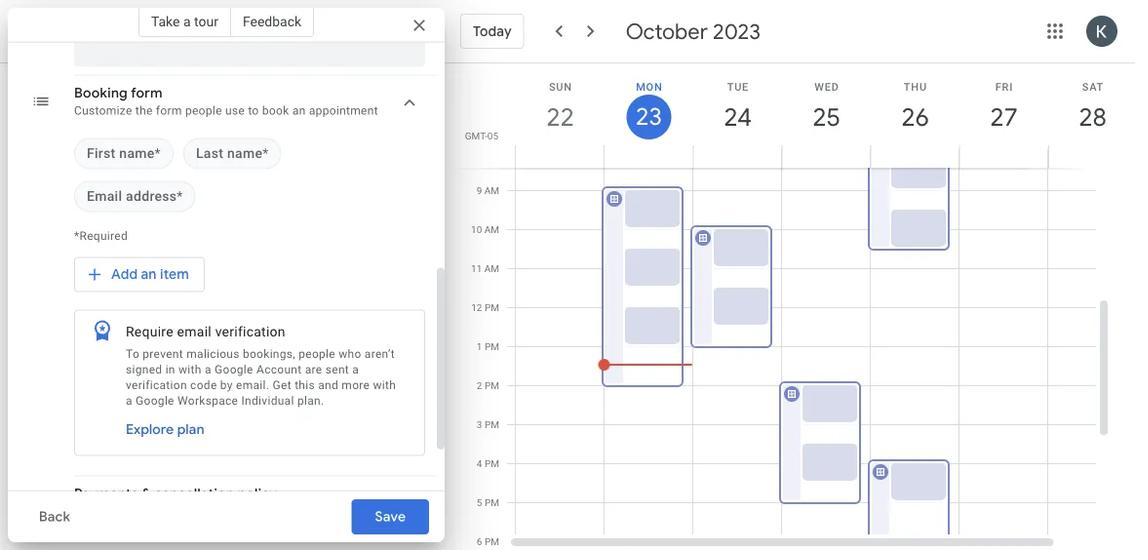 Task type: locate. For each thing, give the bounding box(es) containing it.
mon 23
[[635, 80, 663, 132]]

name right first
[[119, 146, 155, 162]]

2 am from the top
[[485, 224, 500, 236]]

plan
[[177, 421, 205, 439]]

1 name from the left
[[119, 146, 155, 162]]

9 am
[[477, 185, 500, 197]]

3 pm from the top
[[485, 380, 500, 392]]

0 vertical spatial with
[[179, 363, 202, 377]]

am right 11
[[485, 263, 500, 275]]

1 vertical spatial people
[[299, 347, 336, 361]]

malicious
[[187, 347, 240, 361]]

email
[[177, 324, 212, 341]]

3 am from the top
[[485, 263, 500, 275]]

booking
[[74, 85, 128, 102]]

2 horizontal spatial *
[[263, 146, 269, 162]]

28 column header
[[1048, 63, 1136, 168]]

2 name from the left
[[227, 146, 263, 162]]

an right add
[[141, 266, 157, 284]]

people inside the require email verification to prevent malicious bookings, people who aren't signed in with a google account are sent a verification code by email. get this and more with a google workspace individual plan.
[[299, 347, 336, 361]]

5 pm from the top
[[485, 458, 500, 470]]

name right "last"
[[227, 146, 263, 162]]

pm for 5 pm
[[485, 497, 500, 509]]

google up explore
[[136, 394, 174, 408]]

1 vertical spatial am
[[485, 224, 500, 236]]

1 vertical spatial verification
[[126, 379, 187, 392]]

27 column header
[[959, 63, 1049, 168]]

1
[[477, 341, 482, 353]]

add
[[111, 266, 138, 284]]

1 horizontal spatial verification
[[215, 324, 286, 341]]

cancellation
[[154, 486, 234, 503]]

pm for 6 pm
[[485, 536, 500, 548]]

a left tour
[[183, 13, 191, 29]]

fri 27
[[989, 80, 1017, 133]]

an right book on the left top
[[293, 104, 306, 118]]

this
[[295, 379, 315, 392]]

tuesday, october 24 element
[[716, 95, 761, 140]]

form up the
[[131, 85, 163, 102]]

an inside 'button'
[[141, 266, 157, 284]]

first name *
[[87, 146, 161, 162]]

0 vertical spatial an
[[293, 104, 306, 118]]

a
[[183, 13, 191, 29], [205, 363, 212, 377], [353, 363, 359, 377], [126, 394, 133, 408]]

to
[[126, 347, 140, 361]]

24 column header
[[693, 63, 782, 168]]

0 horizontal spatial google
[[136, 394, 174, 408]]

a inside button
[[183, 13, 191, 29]]

pm right 3
[[485, 419, 500, 431]]

people up are
[[299, 347, 336, 361]]

am right 10
[[485, 224, 500, 236]]

gmt-05
[[465, 130, 499, 141]]

pm right 6
[[485, 536, 500, 548]]

4
[[477, 458, 482, 470]]

0 horizontal spatial *
[[155, 146, 161, 162]]

1 horizontal spatial with
[[373, 379, 396, 392]]

5
[[477, 497, 482, 509]]

take a tour
[[151, 13, 218, 29]]

pm right 2
[[485, 380, 500, 392]]

1 pm
[[477, 341, 500, 353]]

october
[[626, 18, 708, 45]]

bookings,
[[243, 347, 296, 361]]

people left the use
[[185, 104, 222, 118]]

feedback button
[[231, 6, 314, 37]]

1 horizontal spatial google
[[215, 363, 253, 377]]

thursday, october 26 element
[[893, 95, 938, 140]]

2 pm
[[477, 380, 500, 392]]

with right "in"
[[179, 363, 202, 377]]

Description text field
[[82, 0, 418, 60]]

0 vertical spatial people
[[185, 104, 222, 118]]

are
[[305, 363, 322, 377]]

with
[[179, 363, 202, 377], [373, 379, 396, 392]]

with right more
[[373, 379, 396, 392]]

0 horizontal spatial an
[[141, 266, 157, 284]]

tour
[[194, 13, 218, 29]]

1 pm from the top
[[485, 302, 500, 314]]

google up by
[[215, 363, 253, 377]]

prevent
[[143, 347, 183, 361]]

thu 26
[[900, 80, 928, 133]]

wed
[[815, 80, 840, 93]]

name
[[119, 146, 155, 162], [227, 146, 263, 162]]

add an item
[[111, 266, 189, 284]]

grid containing 22
[[453, 63, 1136, 550]]

1 vertical spatial with
[[373, 379, 396, 392]]

pm right 12
[[485, 302, 500, 314]]

today button
[[461, 8, 525, 55]]

0 horizontal spatial people
[[185, 104, 222, 118]]

the
[[135, 104, 153, 118]]

verification up "bookings,"
[[215, 324, 286, 341]]

list item down the use
[[183, 139, 282, 170]]

code
[[190, 379, 217, 392]]

to
[[248, 104, 259, 118]]

form
[[131, 85, 163, 102], [156, 104, 182, 118]]

24
[[723, 101, 751, 133]]

1 vertical spatial form
[[156, 104, 182, 118]]

add an item button
[[74, 252, 205, 299]]

1 horizontal spatial name
[[227, 146, 263, 162]]

*
[[155, 146, 161, 162], [263, 146, 269, 162], [177, 189, 183, 205]]

12 pm
[[471, 302, 500, 314]]

1 horizontal spatial people
[[299, 347, 336, 361]]

workspace
[[178, 394, 238, 408]]

1 am from the top
[[485, 185, 500, 197]]

4 pm from the top
[[485, 419, 500, 431]]

thu
[[904, 80, 928, 93]]

pm right the 1
[[485, 341, 500, 353]]

6 pm from the top
[[485, 497, 500, 509]]

0 vertical spatial google
[[215, 363, 253, 377]]

google
[[215, 363, 253, 377], [136, 394, 174, 408]]

verification
[[215, 324, 286, 341], [126, 379, 187, 392]]

0 vertical spatial am
[[485, 185, 500, 197]]

0 vertical spatial verification
[[215, 324, 286, 341]]

am right 9
[[485, 185, 500, 197]]

list item
[[74, 139, 174, 170], [183, 139, 282, 170], [74, 181, 196, 213]]

verification down signed
[[126, 379, 187, 392]]

today
[[473, 22, 512, 40]]

explore plan
[[126, 421, 205, 439]]

1 horizontal spatial *
[[177, 189, 183, 205]]

am for 11 am
[[485, 263, 500, 275]]

explore plan button
[[118, 413, 212, 448]]

booking form customize the form people use to book an appointment
[[74, 85, 378, 118]]

3 pm
[[477, 419, 500, 431]]

list item down first name *
[[74, 181, 196, 213]]

11 am
[[471, 263, 500, 275]]

pm for 4 pm
[[485, 458, 500, 470]]

email address *
[[87, 189, 183, 205]]

form right the
[[156, 104, 182, 118]]

7 pm from the top
[[485, 536, 500, 548]]

1 horizontal spatial an
[[293, 104, 306, 118]]

pm right 4
[[485, 458, 500, 470]]

an inside booking form customize the form people use to book an appointment
[[293, 104, 306, 118]]

* for first name
[[155, 146, 161, 162]]

2023
[[713, 18, 761, 45]]

grid
[[453, 63, 1136, 550]]

sat
[[1083, 80, 1105, 93]]

0 horizontal spatial name
[[119, 146, 155, 162]]

pm right 5
[[485, 497, 500, 509]]

appointment
[[309, 104, 378, 118]]

1 vertical spatial an
[[141, 266, 157, 284]]

pm for 3 pm
[[485, 419, 500, 431]]

25 column header
[[782, 63, 871, 168]]

pm for 2 pm
[[485, 380, 500, 392]]

by
[[220, 379, 233, 392]]

use
[[225, 104, 245, 118]]

list item up email address *
[[74, 139, 174, 170]]

sun 22
[[545, 80, 573, 133]]

2 vertical spatial am
[[485, 263, 500, 275]]

2 pm from the top
[[485, 341, 500, 353]]



Task type: describe. For each thing, give the bounding box(es) containing it.
who
[[339, 347, 362, 361]]

wed 25
[[812, 80, 840, 133]]

5 pm
[[477, 497, 500, 509]]

23 column header
[[604, 63, 694, 168]]

payments & cancellation policy
[[74, 486, 277, 503]]

book
[[262, 104, 289, 118]]

3
[[477, 419, 482, 431]]

require email verification to prevent malicious bookings, people who aren't signed in with a google account are sent a verification code by email. get this and more with a google workspace individual plan.
[[126, 324, 396, 408]]

* for email address
[[177, 189, 183, 205]]

explore
[[126, 421, 174, 439]]

28
[[1078, 101, 1106, 133]]

25
[[812, 101, 840, 133]]

sent
[[326, 363, 349, 377]]

account
[[257, 363, 302, 377]]

first
[[87, 146, 116, 162]]

back
[[39, 508, 70, 526]]

&
[[142, 486, 151, 503]]

wednesday, october 25 element
[[804, 95, 849, 140]]

6
[[477, 536, 482, 548]]

27
[[989, 101, 1017, 133]]

pm for 1 pm
[[485, 341, 500, 353]]

11
[[471, 263, 482, 275]]

sun
[[549, 80, 573, 93]]

name for first name
[[119, 146, 155, 162]]

0 horizontal spatial verification
[[126, 379, 187, 392]]

23
[[635, 101, 662, 132]]

am for 10 am
[[485, 224, 500, 236]]

list item containing first name
[[74, 139, 174, 170]]

require
[[126, 324, 174, 341]]

6 pm
[[477, 536, 500, 548]]

sunday, october 22 element
[[538, 95, 583, 140]]

saturday, october 28 element
[[1071, 95, 1116, 140]]

0 horizontal spatial with
[[179, 363, 202, 377]]

october 2023
[[626, 18, 761, 45]]

*required
[[74, 229, 128, 243]]

in
[[166, 363, 175, 377]]

policy
[[238, 486, 277, 503]]

plan.
[[298, 394, 324, 408]]

sat 28
[[1078, 80, 1106, 133]]

1 vertical spatial google
[[136, 394, 174, 408]]

payments & cancellation policy button
[[66, 481, 433, 524]]

signed
[[126, 363, 162, 377]]

* for last name
[[263, 146, 269, 162]]

email
[[87, 189, 122, 205]]

back button
[[23, 494, 86, 541]]

pm for 12 pm
[[485, 302, 500, 314]]

22
[[545, 101, 573, 133]]

am for 9 am
[[485, 185, 500, 197]]

22 column header
[[515, 63, 605, 168]]

last
[[196, 146, 224, 162]]

customize
[[74, 104, 132, 118]]

a up 'code'
[[205, 363, 212, 377]]

item
[[160, 266, 189, 284]]

tue
[[728, 80, 749, 93]]

9
[[477, 185, 482, 197]]

12
[[471, 302, 482, 314]]

get
[[273, 379, 292, 392]]

0 vertical spatial form
[[131, 85, 163, 102]]

list item containing email address
[[74, 181, 196, 213]]

people inside booking form customize the form people use to book an appointment
[[185, 104, 222, 118]]

2
[[477, 380, 482, 392]]

take a tour button
[[138, 6, 231, 37]]

email.
[[236, 379, 270, 392]]

tue 24
[[723, 80, 751, 133]]

10
[[471, 224, 482, 236]]

10 am
[[471, 224, 500, 236]]

aren't
[[365, 347, 395, 361]]

gmt-
[[465, 130, 488, 141]]

take
[[151, 13, 180, 29]]

a down signed
[[126, 394, 133, 408]]

friday, october 27 element
[[982, 95, 1027, 140]]

more
[[342, 379, 370, 392]]

monday, october 23, today element
[[627, 95, 672, 140]]

feedback
[[243, 13, 302, 29]]

individual
[[242, 394, 294, 408]]

4 pm
[[477, 458, 500, 470]]

a up more
[[353, 363, 359, 377]]

05
[[488, 130, 499, 141]]

26 column header
[[870, 63, 960, 168]]

and
[[318, 379, 339, 392]]

list item containing last name
[[183, 139, 282, 170]]

name for last name
[[227, 146, 263, 162]]

26
[[900, 101, 928, 133]]

mon
[[636, 80, 663, 93]]

address
[[126, 189, 177, 205]]

payments
[[74, 486, 139, 503]]

last name *
[[196, 146, 269, 162]]



Task type: vqa. For each thing, say whether or not it's contained in the screenshot.
Calendar element
no



